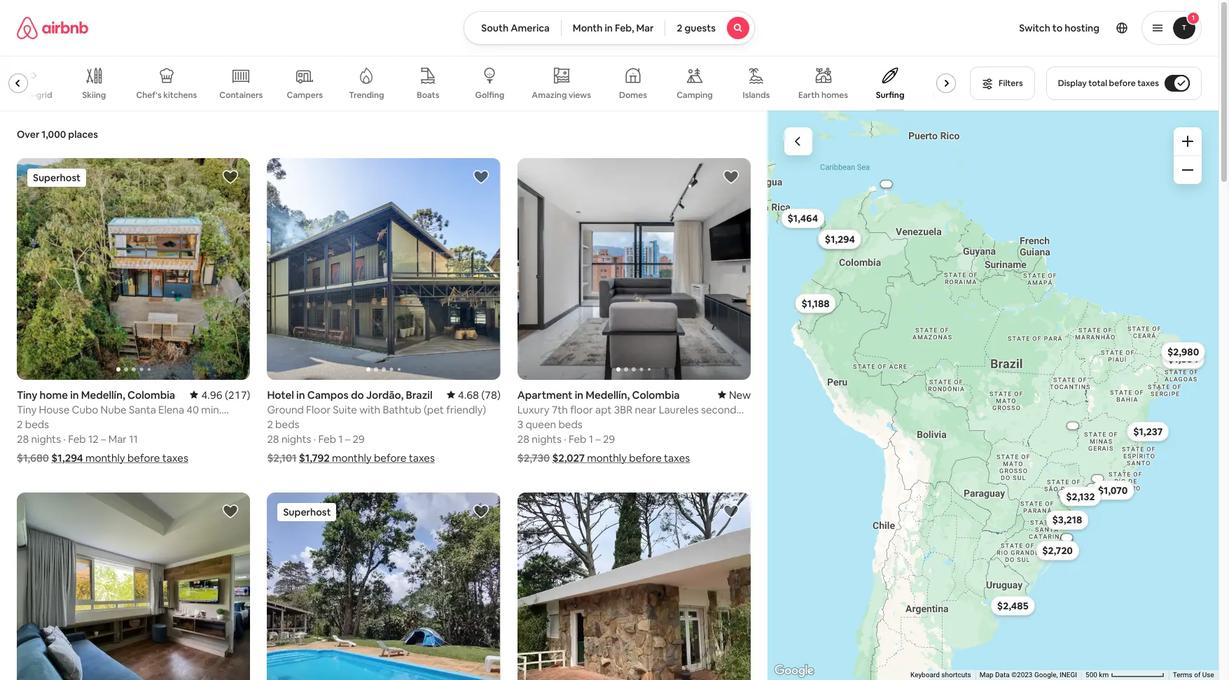 Task type: vqa. For each thing, say whether or not it's contained in the screenshot.
24 to the left
no



Task type: locate. For each thing, give the bounding box(es) containing it.
queen
[[526, 418, 556, 431]]

2 inside 2 beds 28 nights · feb 12 – mar 11 $1,680 $1,294 monthly before taxes
[[17, 418, 23, 431]]

– down apartment in medellín, colombia
[[596, 433, 601, 446]]

· inside 3 queen beds 28 nights · feb 1 – 29 $2,730 $2,027 monthly before taxes
[[564, 433, 566, 446]]

1 beds from the left
[[25, 418, 49, 431]]

1 29 from the left
[[353, 433, 365, 446]]

$3,218 button
[[1046, 511, 1089, 531]]

1 medellín, from the left
[[81, 389, 125, 402]]

in inside button
[[605, 22, 613, 34]]

2 28 from the left
[[267, 433, 279, 446]]

– right 12
[[101, 433, 106, 446]]

display total before taxes
[[1058, 78, 1159, 89]]

0 horizontal spatial 2
[[17, 418, 23, 431]]

$1,070
[[1098, 485, 1128, 497]]

monthly right $1,792
[[332, 452, 372, 465]]

nights down queen
[[532, 433, 562, 446]]

3 28 from the left
[[518, 433, 530, 446]]

1 inside 3 queen beds 28 nights · feb 1 – 29 $2,730 $2,027 monthly before taxes
[[589, 433, 593, 446]]

1 horizontal spatial beds
[[275, 418, 299, 431]]

$2,720
[[1043, 545, 1073, 558]]

nights inside 2 beds 28 nights · feb 12 – mar 11 $1,680 $1,294 monthly before taxes
[[31, 433, 61, 446]]

· up $1,792
[[314, 433, 316, 446]]

1 – from the left
[[101, 433, 106, 446]]

$3,218
[[1052, 514, 1082, 527]]

nights up $2,101
[[282, 433, 311, 446]]

add to wishlist: apartment in medellín, colombia image
[[723, 169, 740, 186]]

0 horizontal spatial medellín,
[[81, 389, 125, 402]]

28 up $2,101
[[267, 433, 279, 446]]

add to wishlist: home in punta ballena, uruguay image
[[723, 503, 740, 520]]

earth
[[799, 90, 820, 101]]

3 monthly from the left
[[587, 452, 627, 465]]

2 horizontal spatial 1
[[1192, 13, 1195, 22]]

1 inside dropdown button
[[1192, 13, 1195, 22]]

colombia
[[127, 389, 175, 402], [632, 389, 680, 402]]

29 down with
[[353, 433, 365, 446]]

south
[[481, 22, 509, 34]]

0 horizontal spatial 28
[[17, 433, 29, 446]]

feb down apartment in medellín, colombia
[[569, 433, 587, 446]]

nights up $1,680
[[31, 433, 61, 446]]

1 horizontal spatial $2,027
[[824, 233, 855, 246]]

· down apartment
[[564, 433, 566, 446]]

medellín, up 12
[[81, 389, 125, 402]]

2 medellín, from the left
[[586, 389, 630, 402]]

hotel in campos do jordão, brazil ground floor suite with bathtub (pet friendly) 2 beds 28 nights · feb 1 – 29 $2,101 $1,792 monthly before taxes
[[267, 389, 486, 465]]

the-
[[20, 89, 36, 101]]

28
[[17, 433, 29, 446], [267, 433, 279, 446], [518, 433, 530, 446]]

$1,294 button
[[819, 230, 862, 249]]

medellín, up 3 queen beds 28 nights · feb 1 – 29 $2,730 $2,027 monthly before taxes
[[586, 389, 630, 402]]

28 up $1,680
[[17, 433, 29, 446]]

amazing
[[532, 89, 567, 101]]

0 horizontal spatial –
[[101, 433, 106, 446]]

kitchens
[[163, 90, 197, 101]]

0 horizontal spatial $2,027
[[552, 452, 585, 465]]

2 inside button
[[677, 22, 683, 34]]

before inside hotel in campos do jordão, brazil ground floor suite with bathtub (pet friendly) 2 beds 28 nights · feb 1 – 29 $2,101 $1,792 monthly before taxes
[[374, 452, 407, 465]]

$2,720 button
[[1036, 541, 1080, 561]]

2
[[677, 22, 683, 34], [17, 418, 23, 431], [267, 418, 273, 431]]

2 horizontal spatial feb
[[569, 433, 587, 446]]

monthly down apartment in medellín, colombia
[[587, 452, 627, 465]]

feb inside 2 beds 28 nights · feb 12 – mar 11 $1,680 $1,294 monthly before taxes
[[68, 433, 86, 446]]

before inside 2 beds 28 nights · feb 12 – mar 11 $1,680 $1,294 monthly before taxes
[[127, 452, 160, 465]]

2 horizontal spatial ·
[[564, 433, 566, 446]]

$1,834 button
[[1162, 350, 1205, 369]]

in inside hotel in campos do jordão, brazil ground floor suite with bathtub (pet friendly) 2 beds 28 nights · feb 1 – 29 $2,101 $1,792 monthly before taxes
[[296, 389, 305, 402]]

(217)
[[225, 389, 250, 402]]

0 horizontal spatial $1,294
[[51, 452, 83, 465]]

feb up $1,792
[[318, 433, 336, 446]]

2 beds from the left
[[275, 418, 299, 431]]

4.96 out of 5 average rating,  217 reviews image
[[190, 389, 250, 402]]

monthly down 12
[[85, 452, 125, 465]]

off-
[[4, 89, 20, 101]]

1 horizontal spatial monthly
[[332, 452, 372, 465]]

in
[[605, 22, 613, 34], [70, 389, 79, 402], [296, 389, 305, 402], [575, 389, 584, 402]]

29 inside hotel in campos do jordão, brazil ground floor suite with bathtub (pet friendly) 2 beds 28 nights · feb 1 – 29 $2,101 $1,792 monthly before taxes
[[353, 433, 365, 446]]

1 horizontal spatial 28
[[267, 433, 279, 446]]

$2,027 inside 3 queen beds 28 nights · feb 1 – 29 $2,730 $2,027 monthly before taxes
[[552, 452, 585, 465]]

boats
[[417, 90, 439, 101]]

$1,294 up $1,188
[[825, 233, 855, 246]]

monthly inside 3 queen beds 28 nights · feb 1 – 29 $2,730 $2,027 monthly before taxes
[[587, 452, 627, 465]]

$2,027 down the $1,464 button
[[824, 233, 855, 246]]

3 beds from the left
[[559, 418, 583, 431]]

(pet
[[424, 403, 444, 417]]

0 horizontal spatial 1
[[339, 433, 343, 446]]

$1,294
[[825, 233, 855, 246], [51, 452, 83, 465]]

1 horizontal spatial 29
[[603, 433, 615, 446]]

29 down apartment in medellín, colombia
[[603, 433, 615, 446]]

0 vertical spatial mar
[[636, 22, 654, 34]]

29
[[353, 433, 365, 446], [603, 433, 615, 446]]

tiny home in medellín, colombia
[[17, 389, 175, 402]]

containers
[[219, 90, 263, 101]]

2 down ground
[[267, 418, 273, 431]]

0 vertical spatial $2,027
[[824, 233, 855, 246]]

3 feb from the left
[[569, 433, 587, 446]]

zoom in image
[[1182, 136, 1194, 147]]

2 horizontal spatial 2
[[677, 22, 683, 34]]

1 horizontal spatial medellín,
[[586, 389, 630, 402]]

inegi
[[1060, 672, 1077, 680]]

zoom out image
[[1182, 165, 1194, 176]]

in left feb,
[[605, 22, 613, 34]]

display total before taxes button
[[1046, 67, 1202, 100]]

$1,237 button
[[1127, 422, 1169, 442]]

$1,464 button
[[781, 209, 825, 228]]

2 down tiny
[[17, 418, 23, 431]]

4.96 (217)
[[201, 389, 250, 402]]

beds
[[25, 418, 49, 431], [275, 418, 299, 431], [559, 418, 583, 431]]

$2,027
[[824, 233, 855, 246], [552, 452, 585, 465]]

beds right queen
[[559, 418, 583, 431]]

2 horizontal spatial nights
[[532, 433, 562, 446]]

0 horizontal spatial 29
[[353, 433, 365, 446]]

3 nights from the left
[[532, 433, 562, 446]]

28 down 3 on the left bottom of page
[[518, 433, 530, 446]]

1 monthly from the left
[[85, 452, 125, 465]]

before
[[1109, 78, 1136, 89], [127, 452, 160, 465], [374, 452, 407, 465], [629, 452, 662, 465]]

3
[[518, 418, 523, 431]]

0 horizontal spatial nights
[[31, 433, 61, 446]]

google map
showing 31 stays. region
[[768, 111, 1219, 681]]

earth homes
[[799, 90, 848, 101]]

$2,027 right $2,730
[[552, 452, 585, 465]]

1 28 from the left
[[17, 433, 29, 446]]

1 vertical spatial $1,294
[[51, 452, 83, 465]]

monthly inside 2 beds 28 nights · feb 12 – mar 11 $1,680 $1,294 monthly before taxes
[[85, 452, 125, 465]]

group
[[0, 56, 987, 111], [17, 158, 250, 380], [267, 158, 501, 380], [518, 158, 751, 380], [17, 493, 250, 681], [267, 493, 501, 681], [518, 493, 751, 681]]

29 inside 3 queen beds 28 nights · feb 1 – 29 $2,730 $2,027 monthly before taxes
[[603, 433, 615, 446]]

$2,980 button
[[1161, 342, 1206, 362]]

2 horizontal spatial 28
[[518, 433, 530, 446]]

2 nights from the left
[[282, 433, 311, 446]]

3 – from the left
[[596, 433, 601, 446]]

apartment in medellín, colombia
[[518, 389, 680, 402]]

mar left 11
[[108, 433, 127, 446]]

in for hotel
[[296, 389, 305, 402]]

2 feb from the left
[[318, 433, 336, 446]]

2 horizontal spatial beds
[[559, 418, 583, 431]]

1 · from the left
[[63, 433, 66, 446]]

28 inside 2 beds 28 nights · feb 12 – mar 11 $1,680 $1,294 monthly before taxes
[[17, 433, 29, 446]]

new place to stay image
[[718, 389, 751, 402]]

28 inside 3 queen beds 28 nights · feb 1 – 29 $2,730 $2,027 monthly before taxes
[[518, 433, 530, 446]]

feb inside 3 queen beds 28 nights · feb 1 – 29 $2,730 $2,027 monthly before taxes
[[569, 433, 587, 446]]

0 horizontal spatial beds
[[25, 418, 49, 431]]

colombia up 3 queen beds 28 nights · feb 1 – 29 $2,730 $2,027 monthly before taxes
[[632, 389, 680, 402]]

2 · from the left
[[314, 433, 316, 446]]

1 horizontal spatial $1,294
[[825, 233, 855, 246]]

feb left 12
[[68, 433, 86, 446]]

1 horizontal spatial ·
[[314, 433, 316, 446]]

km
[[1099, 672, 1109, 680]]

2 horizontal spatial monthly
[[587, 452, 627, 465]]

feb
[[68, 433, 86, 446], [318, 433, 336, 446], [569, 433, 587, 446]]

3 · from the left
[[564, 433, 566, 446]]

1 horizontal spatial –
[[345, 433, 350, 446]]

over 1,000 places
[[17, 128, 98, 141]]

mar right feb,
[[636, 22, 654, 34]]

3 queen beds 28 nights · feb 1 – 29 $2,730 $2,027 monthly before taxes
[[518, 418, 690, 465]]

500 km
[[1086, 672, 1111, 680]]

1 horizontal spatial feb
[[318, 433, 336, 446]]

1 horizontal spatial nights
[[282, 433, 311, 446]]

in right apartment
[[575, 389, 584, 402]]

2 colombia from the left
[[632, 389, 680, 402]]

$2,730
[[518, 452, 550, 465]]

data
[[995, 672, 1010, 680]]

1 horizontal spatial mar
[[636, 22, 654, 34]]

new
[[729, 389, 751, 402]]

1 feb from the left
[[68, 433, 86, 446]]

off-the-grid
[[4, 89, 52, 101]]

0 vertical spatial $1,294
[[825, 233, 855, 246]]

$1,294 right $1,680
[[51, 452, 83, 465]]

rooms
[[962, 90, 987, 101]]

500
[[1086, 672, 1098, 680]]

– down suite at the left of the page
[[345, 433, 350, 446]]

$1,294 inside 2 beds 28 nights · feb 12 – mar 11 $1,680 $1,294 monthly before taxes
[[51, 452, 83, 465]]

taxes
[[1138, 78, 1159, 89], [162, 452, 188, 465], [409, 452, 435, 465], [664, 452, 690, 465]]

1 vertical spatial $2,027
[[552, 452, 585, 465]]

· left 12
[[63, 433, 66, 446]]

$1,792
[[299, 452, 330, 465]]

1 horizontal spatial 2
[[267, 418, 273, 431]]

beds inside 3 queen beds 28 nights · feb 1 – 29 $2,730 $2,027 monthly before taxes
[[559, 418, 583, 431]]

2 monthly from the left
[[332, 452, 372, 465]]

beds down ground
[[275, 418, 299, 431]]

0 horizontal spatial ·
[[63, 433, 66, 446]]

in right home
[[70, 389, 79, 402]]

nights inside hotel in campos do jordão, brazil ground floor suite with bathtub (pet friendly) 2 beds 28 nights · feb 1 – 29 $2,101 $1,792 monthly before taxes
[[282, 433, 311, 446]]

hosting
[[1065, 22, 1100, 34]]

2 left guests
[[677, 22, 683, 34]]

2 – from the left
[[345, 433, 350, 446]]

amazing views
[[532, 89, 591, 101]]

colombia up 11
[[127, 389, 175, 402]]

1 nights from the left
[[31, 433, 61, 446]]

2 29 from the left
[[603, 433, 615, 446]]

golfing
[[475, 90, 505, 101]]

skiing
[[82, 90, 106, 101]]

google image
[[771, 663, 818, 681]]

0 horizontal spatial mar
[[108, 433, 127, 446]]

$2,101
[[267, 452, 297, 465]]

brazil
[[406, 389, 433, 402]]

islands
[[743, 90, 770, 101]]

2 horizontal spatial –
[[596, 433, 601, 446]]

taxes inside button
[[1138, 78, 1159, 89]]

None search field
[[464, 11, 755, 45]]

0 horizontal spatial monthly
[[85, 452, 125, 465]]

domes
[[619, 90, 647, 101]]

before inside 3 queen beds 28 nights · feb 1 – 29 $2,730 $2,027 monthly before taxes
[[629, 452, 662, 465]]

beds down tiny
[[25, 418, 49, 431]]

1 vertical spatial mar
[[108, 433, 127, 446]]

taxes inside hotel in campos do jordão, brazil ground floor suite with bathtub (pet friendly) 2 beds 28 nights · feb 1 – 29 $2,101 $1,792 monthly before taxes
[[409, 452, 435, 465]]

1 horizontal spatial colombia
[[632, 389, 680, 402]]

profile element
[[772, 0, 1202, 56]]

mar
[[636, 22, 654, 34], [108, 433, 127, 446]]

0 horizontal spatial colombia
[[127, 389, 175, 402]]

to
[[1053, 22, 1063, 34]]

medellín,
[[81, 389, 125, 402], [586, 389, 630, 402]]

4.68 (78)
[[458, 389, 501, 402]]

0 horizontal spatial feb
[[68, 433, 86, 446]]

in right hotel
[[296, 389, 305, 402]]

mar inside 2 beds 28 nights · feb 12 – mar 11 $1,680 $1,294 monthly before taxes
[[108, 433, 127, 446]]

$1,680
[[17, 452, 49, 465]]

1 horizontal spatial 1
[[589, 433, 593, 446]]



Task type: describe. For each thing, give the bounding box(es) containing it.
tiny
[[17, 389, 37, 402]]

taxes inside 2 beds 28 nights · feb 12 – mar 11 $1,680 $1,294 monthly before taxes
[[162, 452, 188, 465]]

chef's
[[136, 90, 162, 101]]

private
[[932, 90, 960, 101]]

add to wishlist: tiny home in medellín, colombia image
[[222, 169, 239, 186]]

1,000
[[42, 128, 66, 141]]

switch to hosting link
[[1011, 13, 1108, 43]]

floor
[[306, 403, 331, 417]]

keyboard shortcuts
[[911, 672, 971, 680]]

$2,980
[[1168, 346, 1200, 359]]

private rooms
[[932, 90, 987, 101]]

trending
[[349, 90, 384, 101]]

do
[[351, 389, 364, 402]]

feb,
[[615, 22, 634, 34]]

$2,027 button
[[818, 229, 861, 249]]

2 guests
[[677, 22, 716, 34]]

before inside display total before taxes button
[[1109, 78, 1136, 89]]

chef's kitchens
[[136, 90, 197, 101]]

switch to hosting
[[1019, 22, 1100, 34]]

group containing off-the-grid
[[0, 56, 987, 111]]

11
[[129, 433, 138, 446]]

campers
[[287, 90, 323, 101]]

map data ©2023 google, inegi
[[980, 672, 1077, 680]]

terms of use link
[[1173, 672, 1215, 680]]

jordão,
[[366, 389, 404, 402]]

· inside hotel in campos do jordão, brazil ground floor suite with bathtub (pet friendly) 2 beds 28 nights · feb 1 – 29 $2,101 $1,792 monthly before taxes
[[314, 433, 316, 446]]

500 km button
[[1082, 671, 1169, 681]]

4.68
[[458, 389, 479, 402]]

mar inside button
[[636, 22, 654, 34]]

– inside 3 queen beds 28 nights · feb 1 – 29 $2,730 $2,027 monthly before taxes
[[596, 433, 601, 446]]

12
[[88, 433, 98, 446]]

28 inside hotel in campos do jordão, brazil ground floor suite with bathtub (pet friendly) 2 beds 28 nights · feb 1 – 29 $2,101 $1,792 monthly before taxes
[[267, 433, 279, 446]]

views
[[569, 89, 591, 101]]

ground
[[267, 403, 304, 417]]

add to wishlist: hotel in campos do jordão, brazil image
[[473, 169, 489, 186]]

display
[[1058, 78, 1087, 89]]

none search field containing south america
[[464, 11, 755, 45]]

places
[[68, 128, 98, 141]]

beds inside 2 beds 28 nights · feb 12 – mar 11 $1,680 $1,294 monthly before taxes
[[25, 418, 49, 431]]

month in feb, mar button
[[561, 11, 666, 45]]

1 inside hotel in campos do jordão, brazil ground floor suite with bathtub (pet friendly) 2 beds 28 nights · feb 1 – 29 $2,101 $1,792 monthly before taxes
[[339, 433, 343, 446]]

$1,464
[[788, 212, 818, 225]]

4.68 out of 5 average rating,  78 reviews image
[[447, 389, 501, 402]]

filters
[[999, 78, 1023, 89]]

in for month
[[605, 22, 613, 34]]

$1,188 button
[[795, 294, 836, 314]]

– inside 2 beds 28 nights · feb 12 – mar 11 $1,680 $1,294 monthly before taxes
[[101, 433, 106, 446]]

suite
[[333, 403, 357, 417]]

of
[[1195, 672, 1201, 680]]

south america
[[481, 22, 550, 34]]

2 beds 28 nights · feb 12 – mar 11 $1,680 $1,294 monthly before taxes
[[17, 418, 188, 465]]

beds inside hotel in campos do jordão, brazil ground floor suite with bathtub (pet friendly) 2 beds 28 nights · feb 1 – 29 $2,101 $1,792 monthly before taxes
[[275, 418, 299, 431]]

monthly for nights
[[85, 452, 125, 465]]

shortcuts
[[942, 672, 971, 680]]

monthly for 28
[[587, 452, 627, 465]]

guests
[[685, 22, 716, 34]]

2 guests button
[[665, 11, 755, 45]]

feb inside hotel in campos do jordão, brazil ground floor suite with bathtub (pet friendly) 2 beds 28 nights · feb 1 – 29 $2,101 $1,792 monthly before taxes
[[318, 433, 336, 446]]

add to wishlist: apartment in joão pessoa, brazil image
[[222, 503, 239, 520]]

monthly inside hotel in campos do jordão, brazil ground floor suite with bathtub (pet friendly) 2 beds 28 nights · feb 1 – 29 $2,101 $1,792 monthly before taxes
[[332, 452, 372, 465]]

add to wishlist: cottage in jardim mirador, brazil image
[[473, 503, 489, 520]]

nights inside 3 queen beds 28 nights · feb 1 – 29 $2,730 $2,027 monthly before taxes
[[532, 433, 562, 446]]

bathtub
[[383, 403, 421, 417]]

over
[[17, 128, 39, 141]]

use
[[1203, 672, 1215, 680]]

$1,294 inside button
[[825, 233, 855, 246]]

$1,070 button
[[1092, 481, 1134, 501]]

terms of use
[[1173, 672, 1215, 680]]

with
[[359, 403, 380, 417]]

1 colombia from the left
[[127, 389, 175, 402]]

– inside hotel in campos do jordão, brazil ground floor suite with bathtub (pet friendly) 2 beds 28 nights · feb 1 – 29 $2,101 $1,792 monthly before taxes
[[345, 433, 350, 446]]

· inside 2 beds 28 nights · feb 12 – mar 11 $1,680 $1,294 monthly before taxes
[[63, 433, 66, 446]]

friendly)
[[446, 403, 486, 417]]

switch
[[1019, 22, 1051, 34]]

surfing
[[876, 90, 905, 101]]

keyboard
[[911, 672, 940, 680]]

2 for 2 guests
[[677, 22, 683, 34]]

campos
[[307, 389, 349, 402]]

2 inside hotel in campos do jordão, brazil ground floor suite with bathtub (pet friendly) 2 beds 28 nights · feb 1 – 29 $2,101 $1,792 monthly before taxes
[[267, 418, 273, 431]]

terms
[[1173, 672, 1193, 680]]

2 for 2 beds 28 nights · feb 12 – mar 11 $1,680 $1,294 monthly before taxes
[[17, 418, 23, 431]]

america
[[511, 22, 550, 34]]

4.96
[[201, 389, 223, 402]]

total
[[1089, 78, 1107, 89]]

south america button
[[464, 11, 562, 45]]

$2,027 inside button
[[824, 233, 855, 246]]

taxes inside 3 queen beds 28 nights · feb 1 – 29 $2,730 $2,027 monthly before taxes
[[664, 452, 690, 465]]

camping
[[677, 90, 713, 101]]

$2,132 button
[[1060, 487, 1102, 507]]

google,
[[1035, 672, 1058, 680]]

in for apartment
[[575, 389, 584, 402]]

$2,132
[[1066, 491, 1095, 503]]

filters button
[[970, 67, 1035, 100]]

hotel
[[267, 389, 294, 402]]

1 button
[[1142, 11, 1202, 45]]



